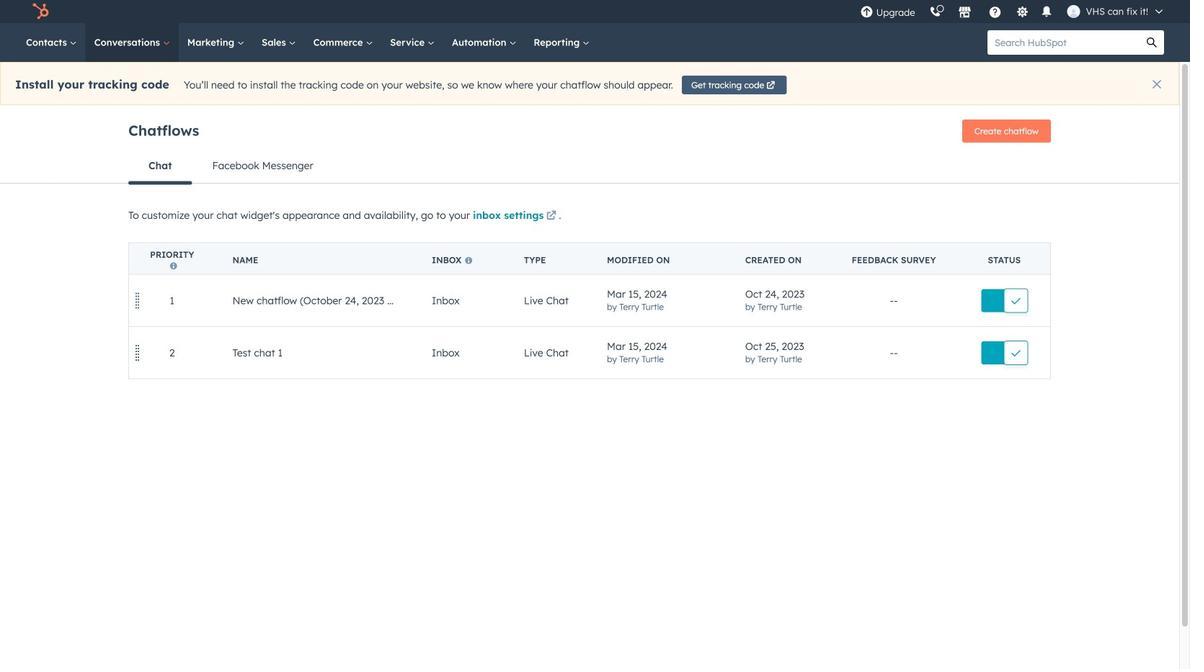 Task type: describe. For each thing, give the bounding box(es) containing it.
close image
[[1153, 80, 1162, 89]]



Task type: vqa. For each thing, say whether or not it's contained in the screenshot.
banner
yes



Task type: locate. For each thing, give the bounding box(es) containing it.
marketplaces image
[[959, 6, 972, 19]]

navigation
[[128, 149, 1051, 185]]

Search HubSpot search field
[[988, 30, 1140, 55]]

menu
[[853, 0, 1173, 23]]

link opens in a new window image
[[547, 212, 557, 222]]

terry turtle image
[[1068, 5, 1081, 18]]

alert
[[0, 62, 1180, 105]]

banner
[[128, 115, 1051, 149]]

link opens in a new window image
[[547, 208, 557, 225]]



